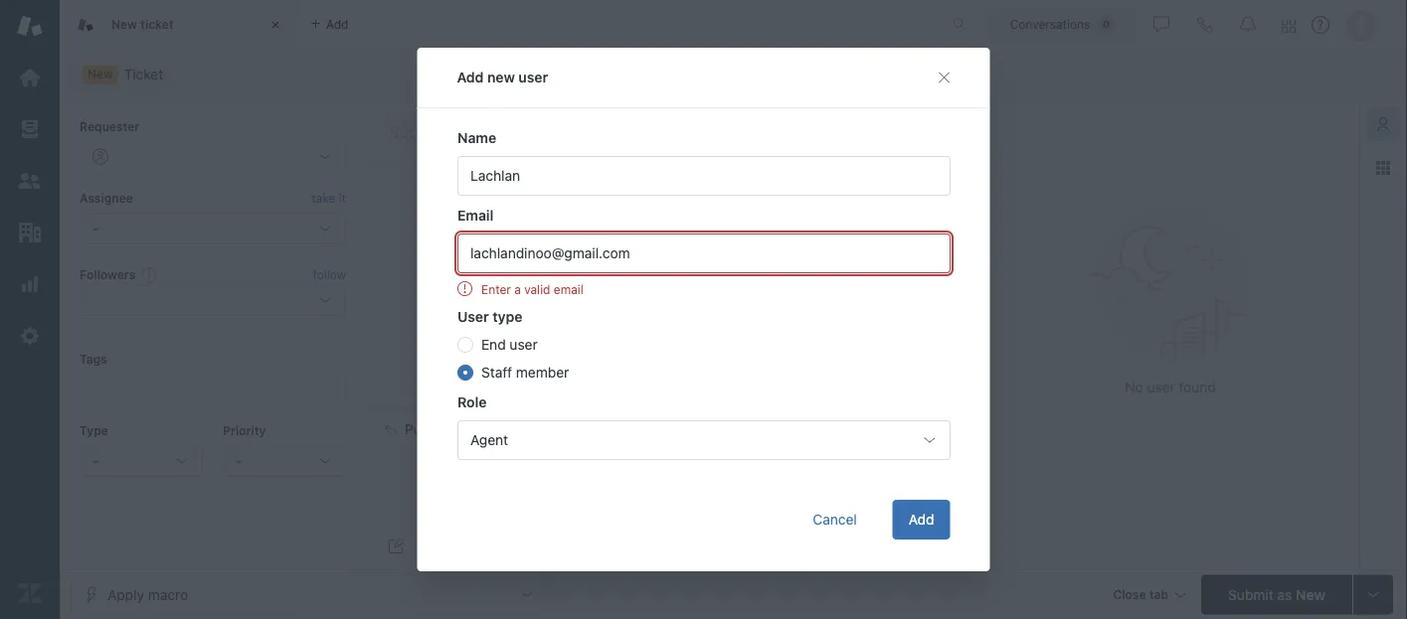 Task type: locate. For each thing, give the bounding box(es) containing it.
new link
[[70, 61, 176, 89]]

user right no
[[1147, 380, 1176, 396]]

- for priority
[[236, 453, 242, 470]]

ticket
[[140, 17, 174, 31]]

1 horizontal spatial add
[[909, 512, 935, 528]]

member
[[516, 365, 569, 381]]

user up "staff member"
[[509, 337, 537, 353]]

Email field
[[457, 234, 951, 274]]

follow button
[[313, 266, 346, 284]]

add inside button
[[909, 512, 935, 528]]

close modal image
[[937, 70, 953, 86]]

Subject field
[[386, 120, 962, 144]]

new
[[111, 17, 137, 31], [88, 67, 113, 81], [1296, 587, 1326, 603]]

1 horizontal spatial -
[[236, 453, 242, 470]]

staff
[[481, 365, 512, 381]]

format text image
[[424, 539, 440, 555]]

admin image
[[17, 323, 43, 349]]

1 vertical spatial new
[[88, 67, 113, 81]]

user
[[457, 309, 489, 325]]

0 vertical spatial add
[[457, 69, 484, 86]]

add
[[457, 69, 484, 86], [909, 512, 935, 528]]

- down priority
[[236, 453, 242, 470]]

conversations
[[1010, 17, 1091, 31]]

cc button
[[946, 421, 966, 439]]

cancel
[[813, 512, 857, 528]]

0 horizontal spatial - button
[[80, 446, 203, 477]]

add left new
[[457, 69, 484, 86]]

user
[[519, 69, 548, 86], [509, 337, 537, 353], [1147, 380, 1176, 396]]

1 - from the left
[[93, 453, 99, 470]]

-
[[93, 453, 99, 470], [236, 453, 242, 470]]

submit
[[1229, 587, 1274, 603]]

1 vertical spatial add
[[909, 512, 935, 528]]

type
[[80, 424, 108, 438]]

cc
[[946, 421, 966, 438]]

no
[[1125, 380, 1144, 396]]

- button down "type"
[[80, 446, 203, 477]]

name
[[457, 130, 496, 146]]

add for add new user
[[457, 69, 484, 86]]

new inside tab
[[111, 17, 137, 31]]

customer context image
[[1376, 116, 1392, 132]]

1 horizontal spatial - button
[[223, 446, 346, 477]]

enter
[[481, 283, 511, 296]]

reporting image
[[17, 272, 43, 297]]

enter a valid email
[[481, 283, 583, 296]]

zendesk image
[[17, 581, 43, 607]]

views image
[[17, 116, 43, 142]]

role
[[457, 394, 486, 411]]

follow
[[313, 268, 346, 282]]

2 - button from the left
[[223, 446, 346, 477]]

0 vertical spatial new
[[111, 17, 137, 31]]

new inside secondary element
[[88, 67, 113, 81]]

add new user
[[457, 69, 548, 86]]

1 - button from the left
[[80, 446, 203, 477]]

add right cancel
[[909, 512, 935, 528]]

conversations button
[[989, 8, 1136, 40]]

2 vertical spatial user
[[1147, 380, 1176, 396]]

customers image
[[17, 168, 43, 194]]

to
[[526, 421, 541, 438]]

2 - from the left
[[236, 453, 242, 470]]

1 vertical spatial user
[[509, 337, 537, 353]]

end user
[[481, 337, 537, 353]]

0 horizontal spatial -
[[93, 453, 99, 470]]

- button
[[80, 446, 203, 477], [223, 446, 346, 477]]

new ticket tab
[[60, 0, 298, 50]]

0 horizontal spatial add
[[457, 69, 484, 86]]

user for end user
[[509, 337, 537, 353]]

new left "ticket"
[[111, 17, 137, 31]]

secondary element
[[60, 55, 1408, 95]]

new down new ticket
[[88, 67, 113, 81]]

main element
[[0, 0, 60, 620]]

staff member
[[481, 365, 569, 381]]

as
[[1278, 587, 1292, 603]]

- button down priority
[[223, 446, 346, 477]]

user right new
[[519, 69, 548, 86]]

add button
[[893, 500, 951, 540]]

type
[[492, 309, 522, 325]]

new right as
[[1296, 587, 1326, 603]]

None field
[[554, 420, 938, 439]]

- down "type"
[[93, 453, 99, 470]]



Task type: describe. For each thing, give the bounding box(es) containing it.
found
[[1179, 380, 1216, 396]]

email
[[457, 207, 493, 224]]

organizations image
[[17, 220, 43, 246]]

take it button
[[312, 188, 346, 209]]

agent
[[470, 432, 508, 449]]

add for add
[[909, 512, 935, 528]]

user for no user found
[[1147, 380, 1176, 396]]

2 vertical spatial new
[[1296, 587, 1326, 603]]

user type
[[457, 309, 522, 325]]

- button for type
[[80, 446, 203, 477]]

agent button
[[457, 421, 951, 461]]

new for new
[[88, 67, 113, 81]]

new ticket
[[111, 17, 174, 31]]

Public reply composer text field
[[376, 450, 973, 492]]

add new user dialog
[[417, 48, 990, 572]]

- button for priority
[[223, 446, 346, 477]]

take it
[[312, 191, 346, 205]]

valid
[[524, 283, 550, 296]]

take
[[312, 191, 336, 205]]

error image
[[457, 281, 473, 296]]

zendesk products image
[[1282, 19, 1296, 33]]

a
[[514, 283, 521, 296]]

priority
[[223, 424, 266, 438]]

apps image
[[1376, 160, 1392, 176]]

cancel button
[[797, 500, 873, 540]]

close image
[[266, 15, 286, 35]]

new for new ticket
[[111, 17, 137, 31]]

- for type
[[93, 453, 99, 470]]

get started image
[[17, 65, 43, 91]]

zendesk support image
[[17, 13, 43, 39]]

no user found
[[1125, 380, 1216, 396]]

new
[[487, 69, 515, 86]]

Name field
[[457, 156, 951, 196]]

get help image
[[1312, 16, 1330, 34]]

it
[[339, 191, 346, 205]]

submit as new
[[1229, 587, 1326, 603]]

draft mode image
[[388, 539, 404, 555]]

0 vertical spatial user
[[519, 69, 548, 86]]

tabs tab list
[[60, 0, 932, 50]]

end
[[481, 337, 506, 353]]

enter a valid email alert
[[457, 281, 583, 297]]

email
[[553, 283, 583, 296]]



Task type: vqa. For each thing, say whether or not it's contained in the screenshot.
intuitive in Keep everyone in the know and take action on data points that improve the customer experience. Explore has intuitive collaboration options that make it easy to share insights and analysis with the entire team — or the entire company.
no



